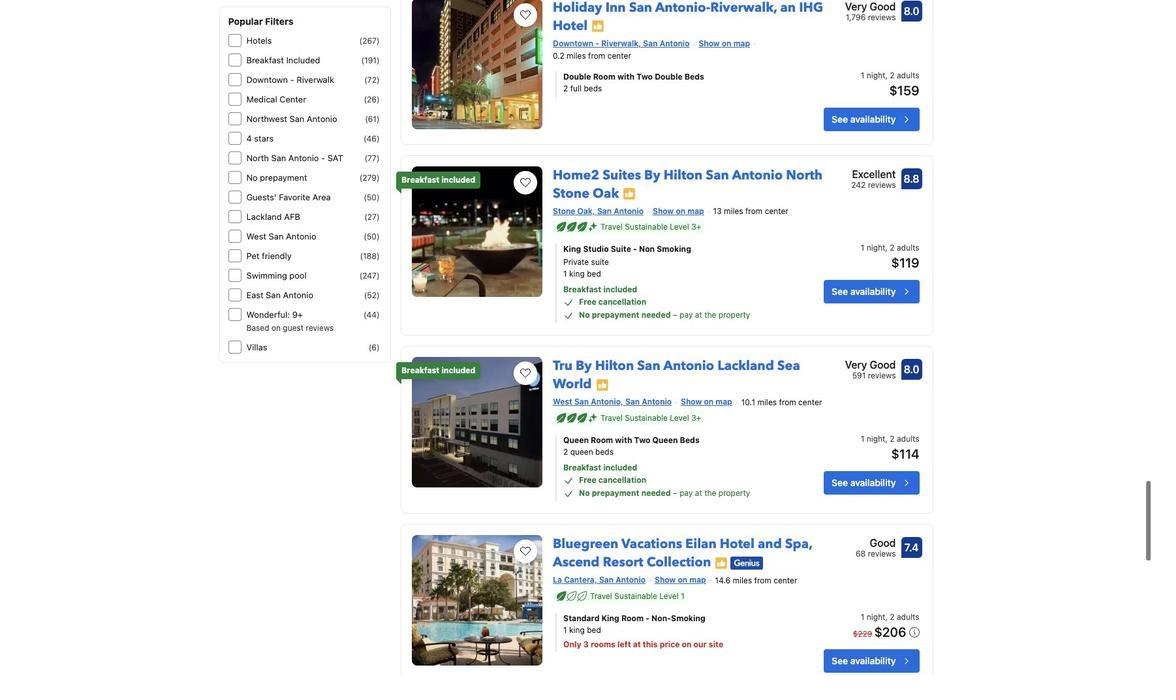 Task type: vqa. For each thing, say whether or not it's contained in the screenshot.
"Very Good 1,796 reviews"
yes



Task type: locate. For each thing, give the bounding box(es) containing it.
1 vertical spatial north
[[786, 166, 823, 184]]

cancellation for world
[[599, 476, 647, 485]]

availability down $229
[[851, 656, 896, 667]]

see for home2 suites by hilton san antonio north stone oak
[[832, 286, 848, 297]]

1 up only on the bottom
[[564, 626, 567, 635]]

downtown - riverwalk
[[247, 74, 334, 85]]

2 free from the top
[[579, 476, 597, 485]]

2 vertical spatial at
[[633, 640, 641, 650]]

see availability link down '1 night , 2 adults $159'
[[824, 107, 920, 131]]

genius discounts available at this property. image
[[731, 557, 764, 570], [731, 557, 764, 570]]

san up no prepayment
[[271, 153, 286, 163]]

stone
[[553, 184, 590, 202], [553, 206, 576, 216]]

1 vertical spatial breakfast included
[[402, 366, 476, 376]]

with inside queen room with two queen beds link
[[615, 436, 633, 446]]

1 vertical spatial hilton
[[595, 357, 634, 375]]

availability for bluegreen vacations eilan hotel and spa, ascend resort collection
[[851, 656, 896, 667]]

hotel inside holiday inn san antonio-riverwalk, an ihg hotel
[[553, 17, 588, 34]]

antonio inside tru by hilton san antonio lackland sea world
[[664, 357, 715, 375]]

0 horizontal spatial hotel
[[553, 17, 588, 34]]

2 vertical spatial travel
[[590, 592, 613, 602]]

1 good from the top
[[870, 0, 896, 12]]

3 good from the top
[[870, 538, 896, 549]]

8.0 right very good 1,796 reviews
[[904, 5, 920, 17]]

hilton
[[664, 166, 703, 184], [595, 357, 634, 375]]

pay up tru by hilton san antonio lackland sea world link
[[680, 310, 693, 320]]

- for standard king room - non-smoking 1 king bed only 3 rooms left at this price on our site
[[646, 614, 650, 624]]

see availability link for bluegreen vacations eilan hotel and spa, ascend resort collection
[[824, 650, 920, 673]]

1 vertical spatial by
[[576, 357, 592, 375]]

no for home2
[[579, 310, 590, 320]]

queen
[[571, 447, 593, 457]]

1 vertical spatial this property is part of our preferred partner program. it's committed to providing excellent service and good value. it'll pay us a higher commission if you make a booking. image
[[596, 379, 609, 392]]

0 vertical spatial 8.0
[[904, 5, 920, 17]]

1 vertical spatial king
[[569, 626, 585, 635]]

double up full
[[564, 72, 591, 81]]

0 vertical spatial good
[[870, 0, 896, 12]]

1 vertical spatial very good element
[[845, 357, 896, 373]]

1 vertical spatial two
[[635, 436, 651, 446]]

8.0 for sea
[[904, 364, 920, 376]]

0 horizontal spatial by
[[576, 357, 592, 375]]

scored 8.0 element for ihg
[[902, 0, 922, 21]]

two inside queen room with two queen beds link
[[635, 436, 651, 446]]

3 see availability link from the top
[[824, 472, 920, 495]]

la cantera, san antonio
[[553, 575, 646, 585]]

very for ihg
[[845, 0, 868, 12]]

center right 13
[[765, 207, 789, 216]]

1 vertical spatial at
[[695, 489, 703, 498]]

1 horizontal spatial king
[[602, 614, 620, 624]]

beds
[[685, 72, 705, 81], [680, 436, 700, 446]]

1 vertical spatial pay
[[680, 489, 693, 498]]

1 vertical spatial travel sustainable level 3+
[[601, 414, 702, 423]]

1 stone from the top
[[553, 184, 590, 202]]

sea
[[778, 357, 801, 375]]

adults for home2 suites by hilton san antonio north stone oak
[[897, 243, 920, 253]]

1 vertical spatial stone
[[553, 206, 576, 216]]

see for holiday inn san antonio-riverwalk, an ihg hotel
[[832, 113, 848, 124]]

see availability link
[[824, 107, 920, 131], [824, 280, 920, 304], [824, 472, 920, 495], [824, 650, 920, 673]]

adults up the $114
[[897, 434, 920, 444]]

on inside standard king room - non-smoking 1 king bed only 3 rooms left at this price on our site
[[682, 640, 692, 650]]

from down and
[[755, 576, 772, 586]]

reviews right 68
[[868, 549, 896, 559]]

show for hotel
[[655, 575, 676, 585]]

1 vertical spatial riverwalk,
[[602, 38, 641, 48]]

2 scored 8.0 element from the top
[[902, 359, 922, 380]]

10.1 miles from center
[[742, 398, 822, 408]]

0 horizontal spatial hilton
[[595, 357, 634, 375]]

riverwalk, up 0.2 miles from center
[[602, 38, 641, 48]]

see availability link down $229
[[824, 650, 920, 673]]

on down home2 suites by hilton san antonio north stone oak
[[676, 206, 686, 216]]

0 vertical spatial free cancellation
[[579, 297, 647, 307]]

rooms
[[591, 640, 616, 650]]

– down queen room with two queen beds link
[[673, 489, 678, 498]]

this property is part of our preferred partner program. it's committed to providing excellent service and good value. it'll pay us a higher commission if you make a booking. image up '14.6'
[[715, 557, 728, 570]]

2 up $159
[[890, 70, 895, 80]]

good inside very good 591 reviews
[[870, 359, 896, 371]]

home2 suites by hilton san antonio north stone oak link
[[553, 161, 823, 202]]

(77)
[[365, 153, 380, 163]]

0 horizontal spatial queen
[[564, 436, 589, 446]]

see availability
[[832, 113, 896, 124], [832, 286, 896, 297], [832, 478, 896, 489], [832, 656, 896, 667]]

1 horizontal spatial by
[[645, 166, 661, 184]]

this property is part of our preferred partner program. it's committed to providing excellent service and good value. it'll pay us a higher commission if you make a booking. image down holiday at the top of the page
[[592, 20, 605, 33]]

la
[[553, 575, 562, 585]]

4 see availability link from the top
[[824, 650, 920, 673]]

show on map down collection
[[655, 575, 706, 585]]

1 vertical spatial free
[[579, 476, 597, 485]]

4 see availability from the top
[[832, 656, 896, 667]]

availability for tru by hilton san antonio lackland sea world
[[851, 478, 896, 489]]

center down downtown - riverwalk, san antonio
[[608, 51, 632, 60]]

0 horizontal spatial riverwalk,
[[602, 38, 641, 48]]

adults inside '1 night , 2 adults $159'
[[897, 70, 920, 80]]

0 vertical spatial very
[[845, 0, 868, 12]]

very inside very good 591 reviews
[[845, 359, 868, 371]]

1 down 591 on the right bottom of page
[[861, 434, 865, 444]]

2 , from the top
[[886, 243, 888, 253]]

2 see availability from the top
[[832, 286, 896, 297]]

sustainable up non-
[[615, 592, 658, 602]]

reviews
[[868, 12, 896, 22], [868, 180, 896, 190], [306, 323, 334, 333], [868, 371, 896, 381], [868, 549, 896, 559]]

1 vertical spatial west
[[553, 397, 573, 407]]

breakfast
[[247, 55, 284, 65], [402, 175, 440, 184], [564, 285, 602, 295], [402, 366, 440, 376], [564, 463, 602, 473]]

king
[[569, 269, 585, 279], [569, 626, 585, 635]]

3 see availability from the top
[[832, 478, 896, 489]]

this property is part of our preferred partner program. it's committed to providing excellent service and good value. it'll pay us a higher commission if you make a booking. image for world
[[596, 379, 609, 392]]

4 , from the top
[[886, 613, 888, 622]]

beds inside double room with two double beds 2 full beds
[[685, 72, 705, 81]]

2 no prepayment needed – pay at the property from the top
[[579, 489, 751, 498]]

sustainable up queen room with two queen beds
[[625, 414, 668, 423]]

1 needed from the top
[[642, 310, 671, 320]]

show on map down tru by hilton san antonio lackland sea world
[[681, 397, 733, 407]]

good element
[[856, 536, 896, 551]]

1 vertical spatial sustainable
[[625, 414, 668, 423]]

miles right 10.1
[[758, 398, 777, 408]]

west for west san antonio
[[247, 231, 266, 242]]

3+
[[692, 222, 702, 232], [692, 414, 702, 423]]

1 breakfast included from the top
[[402, 175, 476, 184]]

1 vertical spatial 3+
[[692, 414, 702, 423]]

1 vertical spatial no
[[579, 310, 590, 320]]

(50) for area
[[364, 193, 380, 202]]

hotel down holiday at the top of the page
[[553, 17, 588, 34]]

sustainable for resort
[[615, 592, 658, 602]]

1 vertical spatial scored 8.0 element
[[902, 359, 922, 380]]

1 down 1,796
[[861, 70, 865, 80]]

included inside 2 queen beds breakfast included
[[604, 463, 638, 473]]

reviews inside very good 1,796 reviews
[[868, 12, 896, 22]]

1 vertical spatial travel
[[601, 414, 623, 423]]

1 scored 8.0 element from the top
[[902, 0, 922, 21]]

1 free from the top
[[579, 297, 597, 307]]

2 the from the top
[[705, 489, 717, 498]]

price
[[660, 640, 680, 650]]

0.2
[[553, 51, 565, 60]]

cantera,
[[564, 575, 597, 585]]

king studio suite - non smoking
[[564, 244, 692, 254]]

king down standard on the bottom of the page
[[569, 626, 585, 635]]

- left non-
[[646, 614, 650, 624]]

2 needed from the top
[[642, 489, 671, 498]]

map left 13
[[688, 206, 704, 216]]

1 night from the top
[[867, 70, 886, 80]]

1 down the 242
[[861, 243, 865, 253]]

map for san
[[688, 206, 704, 216]]

- left sat
[[321, 153, 325, 163]]

2 very from the top
[[845, 359, 868, 371]]

needed
[[642, 310, 671, 320], [642, 489, 671, 498]]

needed up tru by hilton san antonio lackland sea world link
[[642, 310, 671, 320]]

3 adults from the top
[[897, 434, 920, 444]]

– up tru by hilton san antonio lackland sea world link
[[673, 310, 678, 320]]

1 up "standard king room - non-smoking" link
[[681, 592, 685, 602]]

1 horizontal spatial north
[[786, 166, 823, 184]]

show
[[699, 38, 720, 48], [653, 206, 674, 216], [681, 397, 702, 407], [655, 575, 676, 585]]

scored 8.0 element
[[902, 0, 922, 21], [902, 359, 922, 380]]

room down 0.2 miles from center
[[593, 72, 616, 81]]

show on map for hotel
[[655, 575, 706, 585]]

0 vertical spatial hilton
[[664, 166, 703, 184]]

bed
[[587, 269, 601, 279], [587, 626, 601, 635]]

this property is part of our preferred partner program. it's committed to providing excellent service and good value. it'll pay us a higher commission if you make a booking. image
[[592, 20, 605, 33], [596, 379, 609, 392], [715, 557, 728, 570]]

night
[[867, 70, 886, 80], [867, 243, 886, 253], [867, 434, 886, 444], [867, 613, 886, 622]]

1 vertical spatial beds
[[680, 436, 700, 446]]

very good element for sea
[[845, 357, 896, 373]]

from for home2 suites by hilton san antonio north stone oak
[[746, 207, 763, 216]]

very inside very good 1,796 reviews
[[845, 0, 868, 12]]

(50)
[[364, 193, 380, 202], [364, 232, 380, 242]]

show down home2 suites by hilton san antonio north stone oak
[[653, 206, 674, 216]]

smoking for non
[[657, 244, 692, 254]]

on for inn
[[722, 38, 732, 48]]

3 , from the top
[[886, 434, 888, 444]]

2 inside '1 night , 2 adults $159'
[[890, 70, 895, 80]]

room
[[593, 72, 616, 81], [591, 436, 613, 446], [622, 614, 644, 624]]

antonio,
[[591, 397, 624, 407]]

2 vertical spatial room
[[622, 614, 644, 624]]

1 pay from the top
[[680, 310, 693, 320]]

2 travel sustainable level 3+ from the top
[[601, 414, 702, 423]]

3 night from the top
[[867, 434, 886, 444]]

0 vertical spatial beds
[[584, 83, 602, 93]]

pay
[[680, 310, 693, 320], [680, 489, 693, 498]]

0 vertical spatial travel
[[601, 222, 623, 232]]

1 vertical spatial beds
[[596, 447, 614, 457]]

smoking right non
[[657, 244, 692, 254]]

2 for 1 night , 2 adults
[[890, 613, 895, 622]]

this property is part of our preferred partner program. it's committed to providing excellent service and good value. it'll pay us a higher commission if you make a booking. image
[[592, 20, 605, 33], [623, 188, 636, 201], [623, 188, 636, 201], [596, 379, 609, 392], [715, 557, 728, 570]]

2 pay from the top
[[680, 489, 693, 498]]

san up 13
[[706, 166, 729, 184]]

good for holiday inn san antonio-riverwalk, an ihg hotel
[[870, 0, 896, 12]]

world
[[553, 376, 592, 393]]

2 (50) from the top
[[364, 232, 380, 242]]

hilton inside home2 suites by hilton san antonio north stone oak
[[664, 166, 703, 184]]

and
[[758, 536, 782, 553]]

resort
[[603, 554, 644, 572]]

by
[[645, 166, 661, 184], [576, 357, 592, 375]]

two inside double room with two double beds 2 full beds
[[637, 72, 653, 81]]

see availability link down 1 night , 2 adults $119 on the right
[[824, 280, 920, 304]]

free for stone
[[579, 297, 597, 307]]

included
[[286, 55, 320, 65]]

adults inside 1 night , 2 adults $114
[[897, 434, 920, 444]]

, inside 1 night , 2 adults $114
[[886, 434, 888, 444]]

two for double
[[637, 72, 653, 81]]

2 up $119
[[890, 243, 895, 253]]

242
[[852, 180, 866, 190]]

sustainable for world
[[625, 414, 668, 423]]

show down tru by hilton san antonio lackland sea world
[[681, 397, 702, 407]]

, inside 1 night , 2 adults $119
[[886, 243, 888, 253]]

at inside standard king room - non-smoking 1 king bed only 3 rooms left at this price on our site
[[633, 640, 641, 650]]

1 vertical spatial bed
[[587, 626, 601, 635]]

2 8.0 from the top
[[904, 364, 920, 376]]

0 vertical spatial bed
[[587, 269, 601, 279]]

1 8.0 from the top
[[904, 5, 920, 17]]

1 vertical spatial property
[[719, 489, 751, 498]]

– for san
[[673, 489, 678, 498]]

night inside '1 night , 2 adults $159'
[[867, 70, 886, 80]]

2 good from the top
[[870, 359, 896, 371]]

0 vertical spatial breakfast included
[[402, 175, 476, 184]]

downtown for downtown - riverwalk
[[247, 74, 288, 85]]

very good element for ihg
[[845, 0, 896, 14]]

2 inside 1 night , 2 adults $119
[[890, 243, 895, 253]]

night for holiday inn san antonio-riverwalk, an ihg hotel
[[867, 70, 886, 80]]

with for double
[[618, 72, 635, 81]]

2 property from the top
[[719, 489, 751, 498]]

3
[[584, 640, 589, 650]]

free cancellation down private suite 1 king bed breakfast included on the top
[[579, 297, 647, 307]]

two down downtown - riverwalk, san antonio
[[637, 72, 653, 81]]

0 vertical spatial lackland
[[247, 212, 282, 222]]

travel for stone
[[601, 222, 623, 232]]

1 horizontal spatial downtown
[[553, 38, 594, 48]]

hotel inside bluegreen vacations eilan hotel and spa, ascend resort collection
[[720, 536, 755, 553]]

show on map
[[699, 38, 750, 48], [653, 206, 704, 216], [681, 397, 733, 407], [655, 575, 706, 585]]

adults for holiday inn san antonio-riverwalk, an ihg hotel
[[897, 70, 920, 80]]

beds right full
[[584, 83, 602, 93]]

the for antonio
[[705, 489, 717, 498]]

8.8
[[904, 173, 920, 184]]

(279)
[[360, 173, 380, 183]]

map
[[734, 38, 750, 48], [688, 206, 704, 216], [716, 397, 733, 407], [690, 575, 706, 585]]

- inside standard king room - non-smoking 1 king bed only 3 rooms left at this price on our site
[[646, 614, 650, 624]]

map down holiday inn san antonio-riverwalk, an ihg hotel
[[734, 38, 750, 48]]

0 vertical spatial beds
[[685, 72, 705, 81]]

reviews inside excellent 242 reviews
[[868, 180, 896, 190]]

level for by
[[670, 222, 690, 232]]

0 vertical spatial hotel
[[553, 17, 588, 34]]

cancellation for stone
[[599, 297, 647, 307]]

room inside queen room with two queen beds link
[[591, 436, 613, 446]]

1 vertical spatial no prepayment needed – pay at the property
[[579, 489, 751, 498]]

smoking inside standard king room - non-smoking 1 king bed only 3 rooms left at this price on our site
[[671, 614, 706, 624]]

the
[[705, 310, 717, 320], [705, 489, 717, 498]]

the for san
[[705, 310, 717, 320]]

travel down la cantera, san antonio
[[590, 592, 613, 602]]

2 availability from the top
[[851, 286, 896, 297]]

center for tru by hilton san antonio lackland sea world
[[799, 398, 822, 408]]

property
[[719, 310, 751, 320], [719, 489, 751, 498]]

no prepayment needed – pay at the property up vacations
[[579, 489, 751, 498]]

miles for holiday inn san antonio-riverwalk, an ihg hotel
[[567, 51, 586, 60]]

bed up 3 on the bottom right of page
[[587, 626, 601, 635]]

antonio inside home2 suites by hilton san antonio north stone oak
[[732, 166, 783, 184]]

0 vertical spatial level
[[670, 222, 690, 232]]

san up friendly on the left top of the page
[[269, 231, 284, 242]]

see for bluegreen vacations eilan hotel and spa, ascend resort collection
[[832, 656, 848, 667]]

map for riverwalk,
[[734, 38, 750, 48]]

private
[[564, 258, 589, 267]]

stone down 'home2'
[[553, 184, 590, 202]]

reviews for based on guest reviews
[[306, 323, 334, 333]]

cancellation down private suite 1 king bed breakfast included on the top
[[599, 297, 647, 307]]

1 vertical spatial with
[[615, 436, 633, 446]]

2 night from the top
[[867, 243, 886, 253]]

prepayment down 2 queen beds breakfast included
[[592, 489, 640, 498]]

1 vertical spatial needed
[[642, 489, 671, 498]]

1 vertical spatial downtown
[[247, 74, 288, 85]]

swimming pool
[[247, 270, 307, 281]]

reviews inside 'good 68 reviews'
[[868, 549, 896, 559]]

0 vertical spatial stone
[[553, 184, 590, 202]]

hilton right suites
[[664, 166, 703, 184]]

1 property from the top
[[719, 310, 751, 320]]

miles right 13
[[724, 207, 744, 216]]

0 vertical spatial no prepayment needed – pay at the property
[[579, 310, 751, 320]]

0 vertical spatial –
[[673, 310, 678, 320]]

night inside 1 night , 2 adults $119
[[867, 243, 886, 253]]

2 see from the top
[[832, 286, 848, 297]]

travel down stone oak, san antonio
[[601, 222, 623, 232]]

sustainable for stone
[[625, 222, 668, 232]]

bed down the suite
[[587, 269, 601, 279]]

1 (50) from the top
[[364, 193, 380, 202]]

no
[[247, 172, 258, 183], [579, 310, 590, 320], [579, 489, 590, 498]]

travel down west san antonio, san antonio
[[601, 414, 623, 423]]

scored 8.0 element right very good 591 reviews
[[902, 359, 922, 380]]

swimming
[[247, 270, 287, 281]]

2 see availability link from the top
[[824, 280, 920, 304]]

free cancellation down 2 queen beds breakfast included
[[579, 476, 647, 485]]

1 , from the top
[[886, 70, 888, 80]]

1 very good element from the top
[[845, 0, 896, 14]]

center down 'sea'
[[799, 398, 822, 408]]

downtown
[[553, 38, 594, 48], [247, 74, 288, 85]]

2 vertical spatial prepayment
[[592, 489, 640, 498]]

needed up vacations
[[642, 489, 671, 498]]

breakfast included
[[402, 175, 476, 184], [402, 366, 476, 376]]

level up king studio suite - non smoking link
[[670, 222, 690, 232]]

see availability link for tru by hilton san antonio lackland sea world
[[824, 472, 920, 495]]

1 down private
[[564, 269, 567, 279]]

night inside 1 night , 2 adults $114
[[867, 434, 886, 444]]

2 very good element from the top
[[845, 357, 896, 373]]

room inside double room with two double beds 2 full beds
[[593, 72, 616, 81]]

1 – from the top
[[673, 310, 678, 320]]

1 see from the top
[[832, 113, 848, 124]]

4 see from the top
[[832, 656, 848, 667]]

1 bed from the top
[[587, 269, 601, 279]]

1 free cancellation from the top
[[579, 297, 647, 307]]

2 inside double room with two double beds 2 full beds
[[564, 83, 568, 93]]

, inside '1 night , 2 adults $159'
[[886, 70, 888, 80]]

1 king from the top
[[569, 269, 585, 279]]

1 horizontal spatial queen
[[653, 436, 678, 446]]

(46)
[[364, 134, 380, 144]]

san up west san antonio, san antonio
[[638, 357, 661, 375]]

0 vertical spatial with
[[618, 72, 635, 81]]

beds inside 2 queen beds breakfast included
[[596, 447, 614, 457]]

show on map down home2 suites by hilton san antonio north stone oak
[[653, 206, 704, 216]]

free down private suite 1 king bed breakfast included on the top
[[579, 297, 597, 307]]

oak
[[593, 184, 619, 202]]

0 vertical spatial two
[[637, 72, 653, 81]]

free for world
[[579, 476, 597, 485]]

favorite
[[279, 192, 310, 202]]

no up guests'
[[247, 172, 258, 183]]

0 vertical spatial free
[[579, 297, 597, 307]]

0 vertical spatial king
[[569, 269, 585, 279]]

excellent element
[[852, 166, 896, 182]]

2 king from the top
[[569, 626, 585, 635]]

beds for double room with two double beds 2 full beds
[[685, 72, 705, 81]]

miles
[[567, 51, 586, 60], [724, 207, 744, 216], [758, 398, 777, 408], [733, 576, 752, 586]]

reviews right 1,796
[[868, 12, 896, 22]]

2 3+ from the top
[[692, 414, 702, 423]]

on down collection
[[678, 575, 688, 585]]

good right 591 on the right bottom of page
[[870, 359, 896, 371]]

lackland down guests'
[[247, 212, 282, 222]]

0 vertical spatial by
[[645, 166, 661, 184]]

with inside double room with two double beds 2 full beds
[[618, 72, 635, 81]]

4 availability from the top
[[851, 656, 896, 667]]

2 breakfast included from the top
[[402, 366, 476, 376]]

adults
[[897, 70, 920, 80], [897, 243, 920, 253], [897, 434, 920, 444], [897, 613, 920, 622]]

scored 8.8 element
[[902, 168, 922, 189]]

- for king studio suite - non smoking
[[634, 244, 637, 254]]

2 vertical spatial level
[[660, 592, 679, 602]]

1 horizontal spatial riverwalk,
[[711, 0, 778, 16]]

see availability for bluegreen vacations eilan hotel and spa, ascend resort collection
[[832, 656, 896, 667]]

0 vertical spatial smoking
[[657, 244, 692, 254]]

1 vertical spatial level
[[670, 414, 690, 423]]

1 vertical spatial prepayment
[[592, 310, 640, 320]]

san down the resort
[[599, 575, 614, 585]]

13
[[714, 207, 722, 216]]

1 see availability from the top
[[832, 113, 896, 124]]

0 horizontal spatial king
[[564, 244, 581, 254]]

travel
[[601, 222, 623, 232], [601, 414, 623, 423], [590, 592, 613, 602]]

west down world
[[553, 397, 573, 407]]

1 adults from the top
[[897, 70, 920, 80]]

no for tru
[[579, 489, 590, 498]]

availability down 1 night , 2 adults $114
[[851, 478, 896, 489]]

no prepayment needed – pay at the property for san
[[579, 489, 751, 498]]

1 travel sustainable level 3+ from the top
[[601, 222, 702, 232]]

0 vertical spatial at
[[695, 310, 703, 320]]

2 free cancellation from the top
[[579, 476, 647, 485]]

1 availability from the top
[[851, 113, 896, 124]]

0 vertical spatial needed
[[642, 310, 671, 320]]

0 vertical spatial 3+
[[692, 222, 702, 232]]

reviews inside very good 591 reviews
[[868, 371, 896, 381]]

area
[[313, 192, 331, 202]]

center for home2 suites by hilton san antonio north stone oak
[[765, 207, 789, 216]]

1 vertical spatial free cancellation
[[579, 476, 647, 485]]

1 cancellation from the top
[[599, 297, 647, 307]]

-
[[596, 38, 600, 48], [290, 74, 294, 85], [321, 153, 325, 163], [634, 244, 637, 254], [646, 614, 650, 624]]

level up "standard king room - non-smoking" link
[[660, 592, 679, 602]]

availability down '1 night , 2 adults $159'
[[851, 113, 896, 124]]

show on map down holiday inn san antonio-riverwalk, an ihg hotel
[[699, 38, 750, 48]]

adults inside 1 night , 2 adults $119
[[897, 243, 920, 253]]

san right east
[[266, 290, 281, 300]]

8.0 right very good 591 reviews
[[904, 364, 920, 376]]

breakfast included
[[247, 55, 320, 65]]

1 horizontal spatial west
[[553, 397, 573, 407]]

by right suites
[[645, 166, 661, 184]]

(50) down (27)
[[364, 232, 380, 242]]

0 vertical spatial (50)
[[364, 193, 380, 202]]

downtown up 0.2 at left
[[553, 38, 594, 48]]

2 left "queen"
[[564, 447, 568, 457]]

1 horizontal spatial hilton
[[664, 166, 703, 184]]

1 very from the top
[[845, 0, 868, 12]]

stars
[[254, 133, 274, 144]]

reviews right 591 on the right bottom of page
[[868, 371, 896, 381]]

very good element
[[845, 0, 896, 14], [845, 357, 896, 373]]

1 vertical spatial –
[[673, 489, 678, 498]]

2 cancellation from the top
[[599, 476, 647, 485]]

1 horizontal spatial hotel
[[720, 536, 755, 553]]

1 no prepayment needed – pay at the property from the top
[[579, 310, 751, 320]]

2 vertical spatial sustainable
[[615, 592, 658, 602]]

hilton up west san antonio, san antonio
[[595, 357, 634, 375]]

north
[[247, 153, 269, 163], [786, 166, 823, 184]]

see availability for holiday inn san antonio-riverwalk, an ihg hotel
[[832, 113, 896, 124]]

with up 2 queen beds breakfast included
[[615, 436, 633, 446]]

1 the from the top
[[705, 310, 717, 320]]

1 vertical spatial (50)
[[364, 232, 380, 242]]

0 vertical spatial property
[[719, 310, 751, 320]]

0 vertical spatial sustainable
[[625, 222, 668, 232]]

good inside very good 1,796 reviews
[[870, 0, 896, 12]]

1 vertical spatial king
[[602, 614, 620, 624]]

7.4
[[905, 542, 919, 554]]

by inside tru by hilton san antonio lackland sea world
[[576, 357, 592, 375]]

map left '14.6'
[[690, 575, 706, 585]]

reviews right guest
[[306, 323, 334, 333]]

no down 2 queen beds breakfast included
[[579, 489, 590, 498]]

1 horizontal spatial double
[[655, 72, 683, 81]]

from right 13
[[746, 207, 763, 216]]

home2 suites by hilton san antonio north stone oak
[[553, 166, 823, 202]]

center for bluegreen vacations eilan hotel and spa, ascend resort collection
[[774, 576, 798, 586]]

2 adults from the top
[[897, 243, 920, 253]]

very
[[845, 0, 868, 12], [845, 359, 868, 371]]

2 bed from the top
[[587, 626, 601, 635]]

needed for hilton
[[642, 310, 671, 320]]

2 vertical spatial no
[[579, 489, 590, 498]]

prepayment for home2
[[592, 310, 640, 320]]

miles for bluegreen vacations eilan hotel and spa, ascend resort collection
[[733, 576, 752, 586]]

villas
[[247, 342, 267, 353]]

pay up the eilan
[[680, 489, 693, 498]]

1 vertical spatial good
[[870, 359, 896, 371]]

2 for 1 night , 2 adults $114
[[890, 434, 895, 444]]

pay for san
[[680, 310, 693, 320]]

1 see availability link from the top
[[824, 107, 920, 131]]

room down travel sustainable level 1
[[622, 614, 644, 624]]

see availability for tru by hilton san antonio lackland sea world
[[832, 478, 896, 489]]

see availability down $229
[[832, 656, 896, 667]]

2 queen from the left
[[653, 436, 678, 446]]

1 vertical spatial room
[[591, 436, 613, 446]]

home2 suites by hilton san antonio north stone oak image
[[412, 166, 543, 297]]

suite
[[611, 244, 632, 254]]

1 vertical spatial hotel
[[720, 536, 755, 553]]

$114
[[892, 447, 920, 462]]

guests'
[[247, 192, 277, 202]]

miles for tru by hilton san antonio lackland sea world
[[758, 398, 777, 408]]

14.6 miles from center
[[716, 576, 798, 586]]

no down private suite 1 king bed breakfast included on the top
[[579, 310, 590, 320]]

1 inside 1 night , 2 adults $119
[[861, 243, 865, 253]]

pet friendly
[[247, 251, 292, 261]]

tru by hilton san antonio lackland sea world image
[[412, 357, 543, 488]]

1 horizontal spatial lackland
[[718, 357, 774, 375]]

level
[[670, 222, 690, 232], [670, 414, 690, 423], [660, 592, 679, 602]]

free down 2 queen beds breakfast included
[[579, 476, 597, 485]]

3 availability from the top
[[851, 478, 896, 489]]

1 vertical spatial lackland
[[718, 357, 774, 375]]

an
[[781, 0, 796, 16]]

2 inside 1 night , 2 adults $114
[[890, 434, 895, 444]]

1 vertical spatial very
[[845, 359, 868, 371]]

travel sustainable level 3+ for hilton
[[601, 222, 702, 232]]

1 3+ from the top
[[692, 222, 702, 232]]

north left the 242
[[786, 166, 823, 184]]

2 – from the top
[[673, 489, 678, 498]]

lackland afb
[[247, 212, 300, 222]]

1 night , 2 adults
[[861, 613, 920, 622]]

north down 4 stars
[[247, 153, 269, 163]]

0 horizontal spatial downtown
[[247, 74, 288, 85]]

downtown for downtown - riverwalk, san antonio
[[553, 38, 594, 48]]

3 see from the top
[[832, 478, 848, 489]]

0 vertical spatial this property is part of our preferred partner program. it's committed to providing excellent service and good value. it'll pay us a higher commission if you make a booking. image
[[592, 20, 605, 33]]

0 horizontal spatial lackland
[[247, 212, 282, 222]]

0 vertical spatial north
[[247, 153, 269, 163]]

site
[[709, 640, 724, 650]]

holiday inn san antonio-riverwalk, an ihg hotel image
[[412, 0, 543, 129]]

0 vertical spatial riverwalk,
[[711, 0, 778, 16]]



Task type: describe. For each thing, give the bounding box(es) containing it.
lackland inside tru by hilton san antonio lackland sea world
[[718, 357, 774, 375]]

0 vertical spatial prepayment
[[260, 172, 307, 183]]

show on map for antonio-
[[699, 38, 750, 48]]

riverwalk, inside holiday inn san antonio-riverwalk, an ihg hotel
[[711, 0, 778, 16]]

availability for holiday inn san antonio-riverwalk, an ihg hotel
[[851, 113, 896, 124]]

1 up $229
[[861, 613, 865, 622]]

show on map for hilton
[[653, 206, 704, 216]]

show for antonio-
[[699, 38, 720, 48]]

reviews for very good 591 reviews
[[868, 371, 896, 381]]

travel sustainable level 1
[[590, 592, 685, 602]]

2 queen beds breakfast included
[[564, 447, 638, 473]]

scored 8.0 element for sea
[[902, 359, 922, 380]]

northwest san antonio
[[247, 114, 337, 124]]

king inside standard king room - non-smoking 1 king bed only 3 rooms left at this price on our site
[[569, 626, 585, 635]]

bed inside private suite 1 king bed breakfast included
[[587, 269, 601, 279]]

4 night from the top
[[867, 613, 886, 622]]

breakfast included for tru
[[402, 366, 476, 376]]

holiday inn san antonio-riverwalk, an ihg hotel link
[[553, 0, 824, 34]]

medical
[[247, 94, 277, 104]]

based
[[247, 323, 269, 333]]

non
[[639, 244, 655, 254]]

1 inside private suite 1 king bed breakfast included
[[564, 269, 567, 279]]

this property is part of our preferred partner program. it's committed to providing excellent service and good value. it'll pay us a higher commission if you make a booking. image for san
[[592, 20, 605, 33]]

1 inside 1 night , 2 adults $114
[[861, 434, 865, 444]]

no prepayment needed – pay at the property for hilton
[[579, 310, 751, 320]]

breakfast inside private suite 1 king bed breakfast included
[[564, 285, 602, 295]]

standard
[[564, 614, 600, 624]]

map for antonio
[[716, 397, 733, 407]]

miles for home2 suites by hilton san antonio north stone oak
[[724, 207, 744, 216]]

on for suites
[[676, 206, 686, 216]]

this property is part of our preferred partner program. it's committed to providing excellent service and good value. it'll pay us a higher commission if you make a booking. image for by
[[623, 188, 636, 201]]

beds inside double room with two double beds 2 full beds
[[584, 83, 602, 93]]

2 vertical spatial this property is part of our preferred partner program. it's committed to providing excellent service and good value. it'll pay us a higher commission if you make a booking. image
[[715, 557, 728, 570]]

vacations
[[622, 536, 683, 553]]

(26)
[[364, 95, 380, 104]]

san inside tru by hilton san antonio lackland sea world
[[638, 357, 661, 375]]

tru by hilton san antonio lackland sea world link
[[553, 352, 801, 393]]

1 queen from the left
[[564, 436, 589, 446]]

scored 7.4 element
[[902, 538, 922, 559]]

popular
[[228, 16, 263, 27]]

eilan
[[686, 536, 717, 553]]

10.1
[[742, 398, 756, 408]]

room for queen
[[591, 436, 613, 446]]

this property is part of our preferred partner program. it's committed to providing excellent service and good value. it'll pay us a higher commission if you make a booking. image for hilton
[[596, 379, 609, 392]]

san down world
[[575, 397, 589, 407]]

san down "center"
[[290, 114, 305, 124]]

suites
[[603, 166, 641, 184]]

adults for tru by hilton san antonio lackland sea world
[[897, 434, 920, 444]]

stone inside home2 suites by hilton san antonio north stone oak
[[553, 184, 590, 202]]

northwest
[[247, 114, 287, 124]]

pay for antonio
[[680, 489, 693, 498]]

on down wonderful: 9+
[[272, 323, 281, 333]]

591
[[853, 371, 866, 381]]

west for west san antonio, san antonio
[[553, 397, 573, 407]]

(247)
[[360, 271, 380, 281]]

our
[[694, 640, 707, 650]]

1 inside standard king room - non-smoking 1 king bed only 3 rooms left at this price on our site
[[564, 626, 567, 635]]

availability for home2 suites by hilton san antonio north stone oak
[[851, 286, 896, 297]]

reviews for very good 1,796 reviews
[[868, 12, 896, 22]]

1,796
[[846, 12, 866, 22]]

- up 0.2 miles from center
[[596, 38, 600, 48]]

smoking for non-
[[671, 614, 706, 624]]

this property is part of our preferred partner program. it's committed to providing excellent service and good value. it'll pay us a higher commission if you make a booking. image for hotel
[[592, 20, 605, 33]]

travel for world
[[601, 414, 623, 423]]

– for hilton
[[673, 310, 678, 320]]

at for antonio
[[695, 489, 703, 498]]

home2
[[553, 166, 600, 184]]

antonio-
[[656, 0, 711, 16]]

$119
[[892, 256, 920, 271]]

see for tru by hilton san antonio lackland sea world
[[832, 478, 848, 489]]

0 horizontal spatial north
[[247, 153, 269, 163]]

based on guest reviews
[[247, 323, 334, 333]]

prepayment for tru
[[592, 489, 640, 498]]

only
[[564, 640, 582, 650]]

, for home2 suites by hilton san antonio north stone oak
[[886, 243, 888, 253]]

map for and
[[690, 575, 706, 585]]

north inside home2 suites by hilton san antonio north stone oak
[[786, 166, 823, 184]]

4 adults from the top
[[897, 613, 920, 622]]

hotels
[[247, 35, 272, 46]]

see availability link for home2 suites by hilton san antonio north stone oak
[[824, 280, 920, 304]]

no prepayment
[[247, 172, 307, 183]]

holiday
[[553, 0, 603, 16]]

property for antonio
[[719, 310, 751, 320]]

stone oak, san antonio
[[553, 206, 644, 216]]

ascend
[[553, 554, 600, 572]]

collection
[[647, 554, 711, 572]]

night for home2 suites by hilton san antonio north stone oak
[[867, 243, 886, 253]]

good inside 'good 68 reviews'
[[870, 538, 896, 549]]

9+
[[292, 310, 303, 320]]

8.0 for ihg
[[904, 5, 920, 17]]

see availability link for holiday inn san antonio-riverwalk, an ihg hotel
[[824, 107, 920, 131]]

san down oak
[[598, 206, 612, 216]]

north san antonio - sat
[[247, 153, 343, 163]]

, for tru by hilton san antonio lackland sea world
[[886, 434, 888, 444]]

breakfast inside 2 queen beds breakfast included
[[564, 463, 602, 473]]

spa,
[[786, 536, 813, 553]]

riverwalk
[[297, 74, 334, 85]]

holiday inn san antonio-riverwalk, an ihg hotel
[[553, 0, 824, 34]]

west san antonio, san antonio
[[553, 397, 672, 407]]

by inside home2 suites by hilton san antonio north stone oak
[[645, 166, 661, 184]]

east
[[247, 290, 264, 300]]

filters
[[265, 16, 294, 27]]

king inside private suite 1 king bed breakfast included
[[569, 269, 585, 279]]

show for san
[[681, 397, 702, 407]]

1 inside '1 night , 2 adults $159'
[[861, 70, 865, 80]]

san inside home2 suites by hilton san antonio north stone oak
[[706, 166, 729, 184]]

$206
[[875, 625, 907, 640]]

night for tru by hilton san antonio lackland sea world
[[867, 434, 886, 444]]

popular filters
[[228, 16, 294, 27]]

with for queen
[[615, 436, 633, 446]]

afb
[[284, 212, 300, 222]]

standard king room - non-smoking link
[[564, 613, 784, 625]]

this
[[643, 640, 658, 650]]

14.6
[[716, 576, 731, 586]]

tru by hilton san antonio lackland sea world
[[553, 357, 801, 393]]

good for tru by hilton san antonio lackland sea world
[[870, 359, 896, 371]]

(188)
[[360, 251, 380, 261]]

bluegreen vacations eilan hotel and spa, ascend resort collection image
[[412, 536, 543, 666]]

2 for 1 night , 2 adults $159
[[890, 70, 895, 80]]

guest
[[283, 323, 304, 333]]

0 vertical spatial no
[[247, 172, 258, 183]]

travel for resort
[[590, 592, 613, 602]]

full
[[571, 83, 582, 93]]

hilton inside tru by hilton san antonio lackland sea world
[[595, 357, 634, 375]]

1 night , 2 adults $159
[[861, 70, 920, 98]]

(191)
[[362, 56, 380, 65]]

friendly
[[262, 251, 292, 261]]

show on map for san
[[681, 397, 733, 407]]

inn
[[606, 0, 626, 16]]

- for north san antonio - sat
[[321, 153, 325, 163]]

2 double from the left
[[655, 72, 683, 81]]

13 miles from center
[[714, 207, 789, 216]]

san up the double room with two double beds link
[[644, 38, 658, 48]]

king inside standard king room - non-smoking 1 king bed only 3 rooms left at this price on our site
[[602, 614, 620, 624]]

from for bluegreen vacations eilan hotel and spa, ascend resort collection
[[755, 576, 772, 586]]

center for holiday inn san antonio-riverwalk, an ihg hotel
[[608, 51, 632, 60]]

wonderful: 9+
[[247, 310, 303, 320]]

property for lackland
[[719, 489, 751, 498]]

3+ for antonio
[[692, 414, 702, 423]]

1 double from the left
[[564, 72, 591, 81]]

on for by
[[704, 397, 714, 407]]

oak,
[[578, 206, 595, 216]]

tru
[[553, 357, 573, 375]]

4
[[247, 133, 252, 144]]

san right antonio,
[[626, 397, 640, 407]]

very good 1,796 reviews
[[845, 0, 896, 22]]

medical center
[[247, 94, 306, 104]]

68
[[856, 549, 866, 559]]

king studio suite - non smoking link
[[564, 244, 784, 256]]

3+ for san
[[692, 222, 702, 232]]

, for holiday inn san antonio-riverwalk, an ihg hotel
[[886, 70, 888, 80]]

needed for san
[[642, 489, 671, 498]]

standard king room - non-smoking 1 king bed only 3 rooms left at this price on our site
[[564, 614, 724, 650]]

east san antonio
[[247, 290, 314, 300]]

from for tru by hilton san antonio lackland sea world
[[779, 398, 797, 408]]

non-
[[652, 614, 671, 624]]

- up "center"
[[290, 74, 294, 85]]

2 for 1 night , 2 adults $119
[[890, 243, 895, 253]]

level for eilan
[[660, 592, 679, 602]]

pool
[[290, 270, 307, 281]]

0.2 miles from center
[[553, 51, 632, 60]]

(72)
[[365, 75, 380, 85]]

room for double
[[593, 72, 616, 81]]

from for holiday inn san antonio-riverwalk, an ihg hotel
[[588, 51, 606, 60]]

breakfast included for home2
[[402, 175, 476, 184]]

bed inside standard king room - non-smoking 1 king bed only 3 rooms left at this price on our site
[[587, 626, 601, 635]]

very for sea
[[845, 359, 868, 371]]

(52)
[[364, 291, 380, 300]]

show for hilton
[[653, 206, 674, 216]]

(50) for antonio
[[364, 232, 380, 242]]

excellent
[[852, 168, 896, 180]]

two for queen
[[635, 436, 651, 446]]

bluegreen
[[553, 536, 619, 553]]

room inside standard king room - non-smoking 1 king bed only 3 rooms left at this price on our site
[[622, 614, 644, 624]]

bluegreen vacations eilan hotel and spa, ascend resort collection link
[[553, 530, 813, 572]]

included inside private suite 1 king bed breakfast included
[[604, 285, 638, 295]]

2 inside 2 queen beds breakfast included
[[564, 447, 568, 457]]

queen room with two queen beds
[[564, 436, 700, 446]]

on for vacations
[[678, 575, 688, 585]]

1 night , 2 adults $119
[[861, 243, 920, 271]]

san inside holiday inn san antonio-riverwalk, an ihg hotel
[[629, 0, 653, 16]]

2 stone from the top
[[553, 206, 576, 216]]

travel sustainable level 3+ for san
[[601, 414, 702, 423]]

$229
[[853, 630, 873, 639]]

(61)
[[365, 114, 380, 124]]



